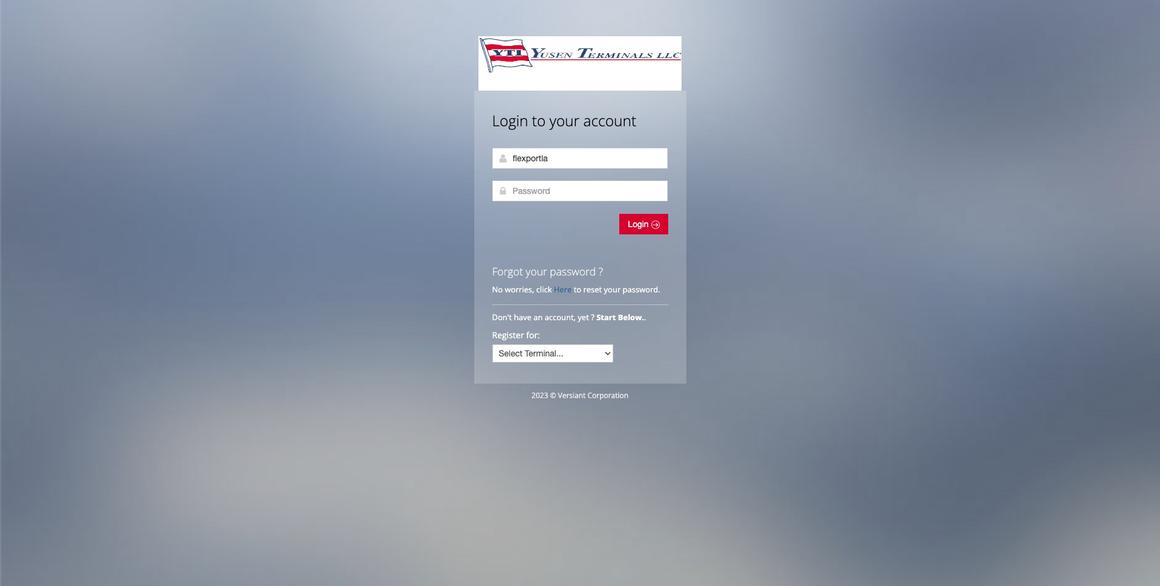 Task type: locate. For each thing, give the bounding box(es) containing it.
your up username "text box"
[[550, 111, 580, 131]]

login inside login button
[[628, 219, 651, 229]]

0 vertical spatial to
[[532, 111, 546, 131]]

start
[[597, 312, 616, 323]]

1 horizontal spatial to
[[574, 284, 582, 295]]

0 vertical spatial ?
[[599, 264, 603, 279]]

your
[[550, 111, 580, 131], [526, 264, 548, 279], [604, 284, 621, 295]]

2023 © versiant corporation
[[532, 391, 629, 401]]

to
[[532, 111, 546, 131], [574, 284, 582, 295]]

swapright image
[[651, 221, 660, 229]]

?
[[599, 264, 603, 279], [591, 312, 595, 323]]

login button
[[620, 214, 668, 235]]

1 horizontal spatial your
[[550, 111, 580, 131]]

register for:
[[492, 330, 540, 341]]

0 horizontal spatial your
[[526, 264, 548, 279]]

to up username "text box"
[[532, 111, 546, 131]]

? up reset
[[599, 264, 603, 279]]

? right the yet
[[591, 312, 595, 323]]

1 vertical spatial login
[[628, 219, 651, 229]]

login
[[492, 111, 529, 131], [628, 219, 651, 229]]

1 vertical spatial ?
[[591, 312, 595, 323]]

login for login
[[628, 219, 651, 229]]

0 horizontal spatial login
[[492, 111, 529, 131]]

1 vertical spatial to
[[574, 284, 582, 295]]

worries,
[[505, 284, 535, 295]]

register
[[492, 330, 524, 341]]

0 vertical spatial your
[[550, 111, 580, 131]]

©
[[550, 391, 556, 401]]

password
[[550, 264, 596, 279]]

2 horizontal spatial your
[[604, 284, 621, 295]]

to right here link at left
[[574, 284, 582, 295]]

no
[[492, 284, 503, 295]]

0 vertical spatial login
[[492, 111, 529, 131]]

1 horizontal spatial login
[[628, 219, 651, 229]]

your right reset
[[604, 284, 621, 295]]

your up the click
[[526, 264, 548, 279]]

0 horizontal spatial to
[[532, 111, 546, 131]]

don't have an account, yet ? start below. .
[[492, 312, 649, 323]]

forgot
[[492, 264, 523, 279]]

user image
[[499, 154, 508, 163]]

password.
[[623, 284, 661, 295]]

1 horizontal spatial ?
[[599, 264, 603, 279]]

Password password field
[[492, 181, 668, 201]]

corporation
[[588, 391, 629, 401]]



Task type: vqa. For each thing, say whether or not it's contained in the screenshot.
Password password field
yes



Task type: describe. For each thing, give the bounding box(es) containing it.
2023
[[532, 391, 549, 401]]

reset
[[584, 284, 602, 295]]

have
[[514, 312, 532, 323]]

? inside forgot your password ? no worries, click here to reset your password.
[[599, 264, 603, 279]]

here link
[[554, 284, 572, 295]]

forgot your password ? no worries, click here to reset your password.
[[492, 264, 661, 295]]

login to your account
[[492, 111, 637, 131]]

versiant
[[558, 391, 586, 401]]

to inside forgot your password ? no worries, click here to reset your password.
[[574, 284, 582, 295]]

2 vertical spatial your
[[604, 284, 621, 295]]

yet
[[578, 312, 589, 323]]

lock image
[[499, 186, 508, 196]]

click
[[537, 284, 552, 295]]

an
[[534, 312, 543, 323]]

account,
[[545, 312, 576, 323]]

below.
[[618, 312, 645, 323]]

here
[[554, 284, 572, 295]]

for:
[[527, 330, 540, 341]]

account
[[584, 111, 637, 131]]

1 vertical spatial your
[[526, 264, 548, 279]]

don't
[[492, 312, 512, 323]]

Username text field
[[492, 148, 668, 169]]

.
[[645, 312, 647, 323]]

login for login to your account
[[492, 111, 529, 131]]

0 horizontal spatial ?
[[591, 312, 595, 323]]



